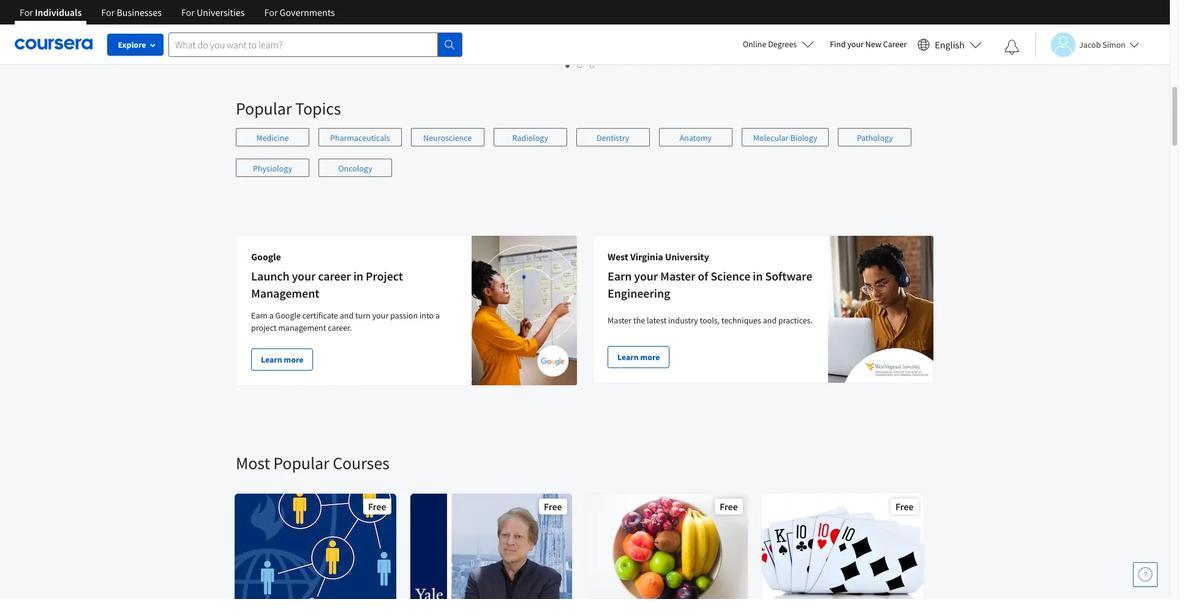 Task type: locate. For each thing, give the bounding box(es) containing it.
more for earn your master of science in software engineering
[[641, 352, 660, 363]]

0 horizontal spatial learn more
[[261, 354, 304, 365]]

google
[[251, 251, 281, 263], [276, 310, 301, 321]]

1 in from the left
[[354, 268, 363, 284]]

in right 'career'
[[354, 268, 363, 284]]

passion
[[390, 310, 418, 321]]

management
[[278, 322, 326, 333]]

pharmaceuticals link
[[319, 128, 402, 146]]

launch your career in project management link
[[251, 268, 403, 301]]

medicine link
[[236, 128, 309, 146]]

jacob
[[1080, 39, 1101, 50]]

popular up medicine link
[[236, 97, 292, 119]]

2 free link from the left
[[409, 493, 574, 599]]

4 for from the left
[[264, 6, 278, 18]]

master the latest industry tools, techniques and practices.
[[608, 315, 813, 326]]

learn
[[618, 352, 639, 363], [261, 354, 282, 365]]

anatomy
[[680, 132, 712, 143]]

degrees
[[768, 39, 797, 50]]

popular inside most popular courses carousel element
[[273, 452, 329, 474]]

for left businesses
[[101, 6, 115, 18]]

into
[[420, 310, 434, 321]]

0 vertical spatial google
[[251, 251, 281, 263]]

learn more link
[[608, 346, 670, 368], [251, 349, 313, 371]]

popular right most
[[273, 452, 329, 474]]

industry
[[669, 315, 698, 326]]

1 vertical spatial google
[[276, 310, 301, 321]]

for for universities
[[181, 6, 195, 18]]

and
[[340, 310, 354, 321], [763, 315, 777, 326]]

learn more link down the
[[608, 346, 670, 368]]

1
[[566, 59, 571, 71]]

0 vertical spatial list
[[236, 58, 925, 72]]

1 horizontal spatial learn more link
[[608, 346, 670, 368]]

for left universities
[[181, 6, 195, 18]]

3 course link from the left
[[585, 0, 749, 42]]

your up engineering
[[634, 268, 658, 284]]

popular
[[236, 97, 292, 119], [273, 452, 329, 474]]

4 free link from the left
[[761, 493, 925, 599]]

dentistry
[[597, 132, 630, 143]]

learn more link for launch your career in project management
[[251, 349, 313, 371]]

learn more
[[618, 352, 660, 363], [261, 354, 304, 365]]

and inside the 'earn a google certificate and turn your passion into a project management career.'
[[340, 310, 354, 321]]

oncology
[[338, 163, 372, 174]]

latest
[[647, 315, 667, 326]]

2 for from the left
[[101, 6, 115, 18]]

learn more down project
[[261, 354, 304, 365]]

new
[[866, 39, 882, 50]]

for universities
[[181, 6, 245, 18]]

career
[[318, 268, 351, 284]]

earn inside the 'earn a google certificate and turn your passion into a project management career.'
[[251, 310, 268, 321]]

your inside the 'earn a google certificate and turn your passion into a project management career.'
[[372, 310, 389, 321]]

list
[[236, 58, 925, 72], [236, 128, 935, 189]]

jacob simon button
[[1036, 32, 1140, 57]]

4 course from the left
[[772, 20, 797, 31]]

2 in from the left
[[753, 268, 763, 284]]

1 vertical spatial earn
[[251, 310, 268, 321]]

3 course from the left
[[596, 20, 621, 31]]

businesses
[[117, 6, 162, 18]]

molecular
[[754, 132, 789, 143]]

2 course link from the left
[[409, 0, 574, 42]]

earn
[[608, 268, 632, 284], [251, 310, 268, 321]]

for governments
[[264, 6, 335, 18]]

master down university at the right top of the page
[[661, 268, 696, 284]]

None search field
[[169, 32, 463, 57]]

learn down project
[[261, 354, 282, 365]]

your
[[848, 39, 864, 50], [292, 268, 316, 284], [634, 268, 658, 284], [372, 310, 389, 321]]

for left individuals
[[20, 6, 33, 18]]

banner navigation
[[10, 0, 345, 34]]

online degrees button
[[733, 31, 824, 58]]

1 horizontal spatial more
[[641, 352, 660, 363]]

your right 'turn'
[[372, 310, 389, 321]]

free link
[[233, 493, 398, 599], [409, 493, 574, 599], [585, 493, 749, 599], [761, 493, 925, 599]]

jacob simon
[[1080, 39, 1126, 50]]

2 free from the left
[[544, 501, 563, 513]]

career.
[[328, 322, 352, 333]]

1 horizontal spatial in
[[753, 268, 763, 284]]

0 horizontal spatial more
[[284, 354, 304, 365]]

2 list from the top
[[236, 128, 935, 189]]

a
[[269, 310, 274, 321], [436, 310, 440, 321]]

google up launch
[[251, 251, 281, 263]]

more
[[641, 352, 660, 363], [284, 354, 304, 365]]

learn more for earn your master of science in software engineering
[[618, 352, 660, 363]]

google inside the 'earn a google certificate and turn your passion into a project management career.'
[[276, 310, 301, 321]]

free
[[369, 501, 387, 513], [544, 501, 563, 513], [720, 501, 738, 513], [896, 501, 914, 513]]

find
[[830, 39, 846, 50]]

earn down west
[[608, 268, 632, 284]]

most
[[236, 452, 270, 474]]

university
[[665, 251, 709, 263]]

practices.
[[779, 315, 813, 326]]

1 vertical spatial list
[[236, 128, 935, 189]]

0 horizontal spatial and
[[340, 310, 354, 321]]

1 horizontal spatial learn
[[618, 352, 639, 363]]

list containing medicine
[[236, 128, 935, 189]]

and up career. on the left bottom of page
[[340, 310, 354, 321]]

1 for from the left
[[20, 6, 33, 18]]

more down management
[[284, 354, 304, 365]]

1 horizontal spatial master
[[661, 268, 696, 284]]

individuals
[[35, 6, 82, 18]]

your inside "google launch your career in project management"
[[292, 268, 316, 284]]

4 course link from the left
[[761, 0, 925, 42]]

learn for earn your master of science in software engineering
[[618, 352, 639, 363]]

and left the "practices."
[[763, 315, 777, 326]]

more down latest
[[641, 352, 660, 363]]

0 horizontal spatial master
[[608, 315, 632, 326]]

learn more link down project
[[251, 349, 313, 371]]

course link
[[233, 0, 398, 42], [409, 0, 574, 42], [585, 0, 749, 42], [761, 0, 925, 42]]

medicine
[[257, 132, 289, 143]]

for left governments on the top left of the page
[[264, 6, 278, 18]]

master left the
[[608, 315, 632, 326]]

1 horizontal spatial a
[[436, 310, 440, 321]]

learn more down the
[[618, 352, 660, 363]]

0 horizontal spatial a
[[269, 310, 274, 321]]

your inside west virginia university earn your master of science in software engineering
[[634, 268, 658, 284]]

0 vertical spatial master
[[661, 268, 696, 284]]

anatomy link
[[659, 128, 733, 146]]

most popular courses carousel element
[[230, 415, 1180, 599]]

1 horizontal spatial earn
[[608, 268, 632, 284]]

course
[[245, 20, 270, 31], [420, 20, 445, 31], [596, 20, 621, 31], [772, 20, 797, 31]]

0 horizontal spatial in
[[354, 268, 363, 284]]

career
[[884, 39, 907, 50]]

learn down the
[[618, 352, 639, 363]]

help center image
[[1139, 567, 1153, 582]]

your right find
[[848, 39, 864, 50]]

0 horizontal spatial earn
[[251, 310, 268, 321]]

for for governments
[[264, 6, 278, 18]]

for businesses
[[101, 6, 162, 18]]

in right science
[[753, 268, 763, 284]]

earn up project
[[251, 310, 268, 321]]

master
[[661, 268, 696, 284], [608, 315, 632, 326]]

governments
[[280, 6, 335, 18]]

1 vertical spatial popular
[[273, 452, 329, 474]]

software
[[766, 268, 813, 284]]

tools,
[[700, 315, 720, 326]]

1 free from the left
[[369, 501, 387, 513]]

your up management
[[292, 268, 316, 284]]

What do you want to learn? text field
[[169, 32, 438, 57]]

for
[[20, 6, 33, 18], [101, 6, 115, 18], [181, 6, 195, 18], [264, 6, 278, 18]]

1 list from the top
[[236, 58, 925, 72]]

3 free link from the left
[[585, 493, 749, 599]]

virginia
[[631, 251, 663, 263]]

neuroscience link
[[411, 128, 485, 146]]

explore button
[[107, 34, 164, 56]]

a right the into
[[436, 310, 440, 321]]

google up management
[[276, 310, 301, 321]]

2 button
[[575, 58, 587, 72]]

coursera image
[[15, 34, 93, 54]]

0 vertical spatial earn
[[608, 268, 632, 284]]

project
[[251, 322, 277, 333]]

a up project
[[269, 310, 274, 321]]

1 horizontal spatial learn more
[[618, 352, 660, 363]]

0 horizontal spatial learn
[[261, 354, 282, 365]]

0 horizontal spatial learn more link
[[251, 349, 313, 371]]

molecular biology link
[[742, 128, 829, 146]]

3 for from the left
[[181, 6, 195, 18]]



Task type: vqa. For each thing, say whether or not it's contained in the screenshot.
Learn more link corresponding to Launch your career in Project Management
yes



Task type: describe. For each thing, give the bounding box(es) containing it.
google launch your career in project management
[[251, 251, 403, 301]]

simon
[[1103, 39, 1126, 50]]

2 a from the left
[[436, 310, 440, 321]]

neuroscience
[[423, 132, 472, 143]]

molecular biology
[[754, 132, 818, 143]]

pathology
[[857, 132, 893, 143]]

2 course from the left
[[420, 20, 445, 31]]

your inside find your new career "link"
[[848, 39, 864, 50]]

1 course from the left
[[245, 20, 270, 31]]

oncology link
[[319, 159, 392, 177]]

google inside "google launch your career in project management"
[[251, 251, 281, 263]]

certificate
[[303, 310, 338, 321]]

in inside west virginia university earn your master of science in software engineering
[[753, 268, 763, 284]]

online degrees
[[743, 39, 797, 50]]

popular topics
[[236, 97, 341, 119]]

1 a from the left
[[269, 310, 274, 321]]

turn
[[355, 310, 371, 321]]

english button
[[913, 25, 987, 64]]

find your new career
[[830, 39, 907, 50]]

in inside "google launch your career in project management"
[[354, 268, 363, 284]]

most popular courses
[[236, 452, 390, 474]]

0 vertical spatial popular
[[236, 97, 292, 119]]

management
[[251, 286, 320, 301]]

of
[[698, 268, 709, 284]]

earn inside west virginia university earn your master of science in software engineering
[[608, 268, 632, 284]]

3 button
[[587, 58, 599, 72]]

techniques
[[722, 315, 762, 326]]

learn for launch your career in project management
[[261, 354, 282, 365]]

3
[[590, 59, 595, 71]]

show notifications image
[[1005, 40, 1020, 55]]

science
[[711, 268, 751, 284]]

1 horizontal spatial and
[[763, 315, 777, 326]]

4 free from the left
[[896, 501, 914, 513]]

for for businesses
[[101, 6, 115, 18]]

more for launch your career in project management
[[284, 354, 304, 365]]

project
[[366, 268, 403, 284]]

list containing 1
[[236, 58, 925, 72]]

the
[[634, 315, 645, 326]]

3 free from the left
[[720, 501, 738, 513]]

courses
[[333, 452, 390, 474]]

universities
[[197, 6, 245, 18]]

west
[[608, 251, 629, 263]]

engineering
[[608, 286, 671, 301]]

for for individuals
[[20, 6, 33, 18]]

1 button
[[562, 58, 575, 72]]

master inside west virginia university earn your master of science in software engineering
[[661, 268, 696, 284]]

2
[[578, 59, 583, 71]]

radiology link
[[494, 128, 567, 146]]

learn more link for earn your master of science in software engineering
[[608, 346, 670, 368]]

west virginia university earn your master of science in software engineering
[[608, 251, 813, 301]]

english
[[935, 38, 965, 51]]

dentistry link
[[576, 128, 650, 146]]

physiology link
[[236, 159, 309, 177]]

explore
[[118, 39, 146, 50]]

pathology link
[[839, 128, 912, 146]]

earn your master of science in software engineering link
[[608, 268, 813, 301]]

earn a google certificate and turn your passion into a project management career.
[[251, 310, 440, 333]]

topics
[[295, 97, 341, 119]]

radiology
[[512, 132, 548, 143]]

biology
[[791, 132, 818, 143]]

launch
[[251, 268, 290, 284]]

1 free link from the left
[[233, 493, 398, 599]]

physiology
[[253, 163, 292, 174]]

online
[[743, 39, 767, 50]]

for individuals
[[20, 6, 82, 18]]

1 vertical spatial master
[[608, 315, 632, 326]]

learn more for launch your career in project management
[[261, 354, 304, 365]]

pharmaceuticals
[[330, 132, 390, 143]]

find your new career link
[[824, 37, 913, 52]]

1 course link from the left
[[233, 0, 398, 42]]



